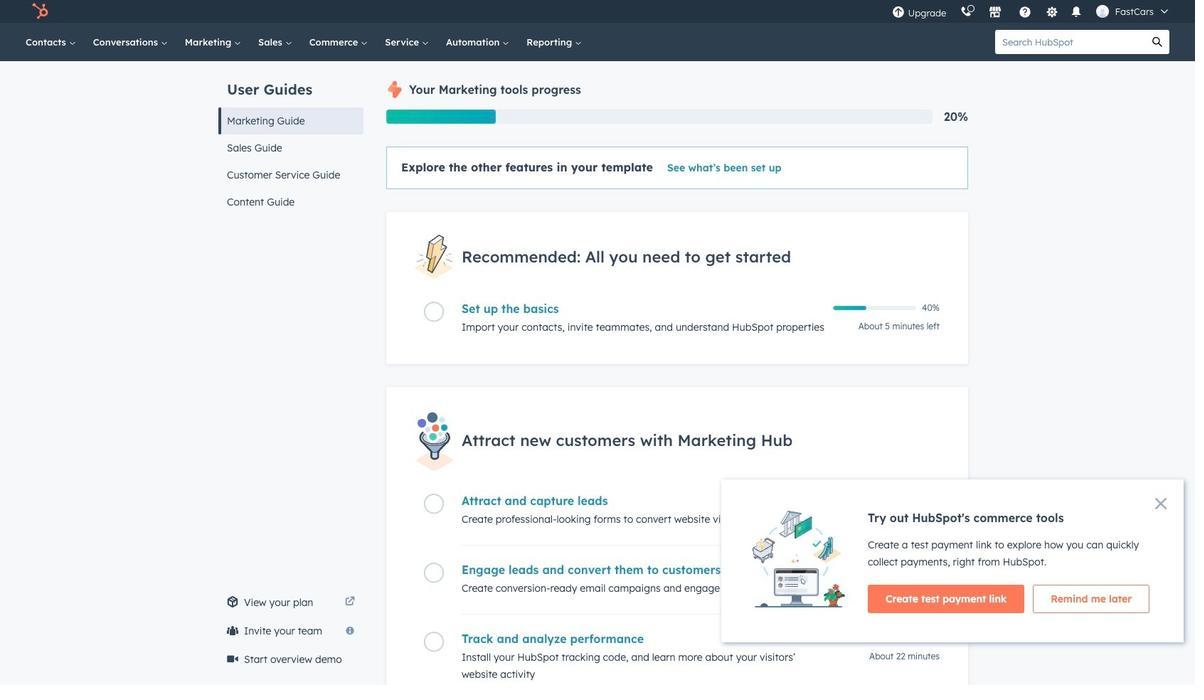 Task type: vqa. For each thing, say whether or not it's contained in the screenshot.
the Conversations
no



Task type: describe. For each thing, give the bounding box(es) containing it.
christina overa image
[[1097, 5, 1110, 18]]

Search HubSpot search field
[[996, 30, 1146, 54]]

[object object] complete progress bar
[[834, 306, 867, 311]]

2 link opens in a new window image from the top
[[345, 597, 355, 608]]

user guides element
[[219, 61, 364, 216]]



Task type: locate. For each thing, give the bounding box(es) containing it.
1 link opens in a new window image from the top
[[345, 594, 355, 611]]

link opens in a new window image
[[345, 594, 355, 611], [345, 597, 355, 608]]

progress bar
[[387, 110, 496, 124]]

close image
[[1156, 498, 1167, 510]]

marketplaces image
[[990, 6, 1003, 19]]

menu
[[886, 0, 1179, 23]]



